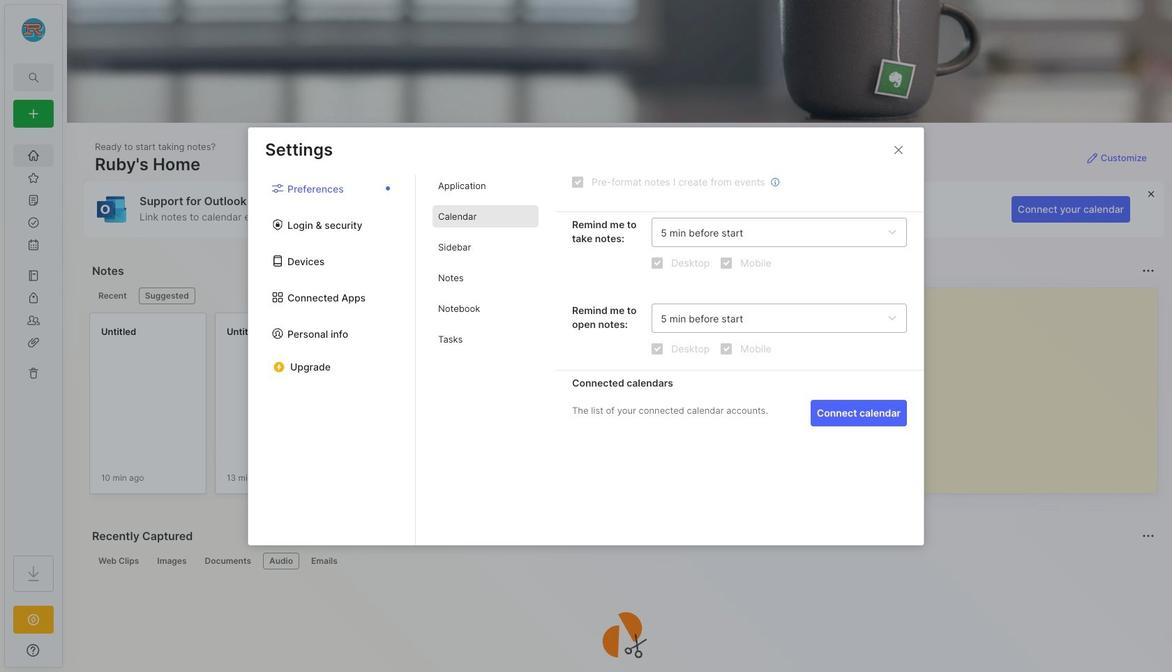 Task type: describe. For each thing, give the bounding box(es) containing it.
home image
[[27, 149, 40, 163]]

tree inside main element
[[5, 136, 62, 543]]

upgrade image
[[25, 611, 42, 628]]

main element
[[0, 0, 67, 672]]

close image
[[890, 141, 907, 158]]

Remind me to take notes: text field
[[661, 226, 883, 238]]

Start writing… text field
[[825, 288, 1157, 482]]

Remind me to open notes: text field
[[661, 312, 883, 324]]



Task type: locate. For each thing, give the bounding box(es) containing it.
tab list
[[248, 174, 416, 545], [416, 174, 555, 545], [92, 288, 791, 304], [92, 553, 1153, 569]]

None checkbox
[[652, 257, 663, 268], [721, 257, 732, 268], [652, 343, 663, 354], [721, 343, 732, 354], [652, 257, 663, 268], [721, 257, 732, 268], [652, 343, 663, 354], [721, 343, 732, 354]]

Remind me to take notes: field
[[652, 218, 907, 247]]

edit search image
[[25, 69, 42, 86]]

None checkbox
[[572, 176, 583, 187]]

tree
[[5, 136, 62, 543]]

Remind me to open notes: field
[[652, 304, 907, 333]]

tab
[[433, 174, 539, 197], [433, 205, 539, 227], [433, 236, 539, 258], [433, 267, 539, 289], [92, 288, 133, 304], [139, 288, 195, 304], [433, 297, 539, 320], [433, 328, 539, 350], [92, 553, 145, 569], [151, 553, 193, 569], [199, 553, 257, 569], [263, 553, 299, 569], [305, 553, 344, 569]]

row group
[[89, 313, 1172, 502]]



Task type: vqa. For each thing, say whether or not it's contained in the screenshot.
tree within Main element
yes



